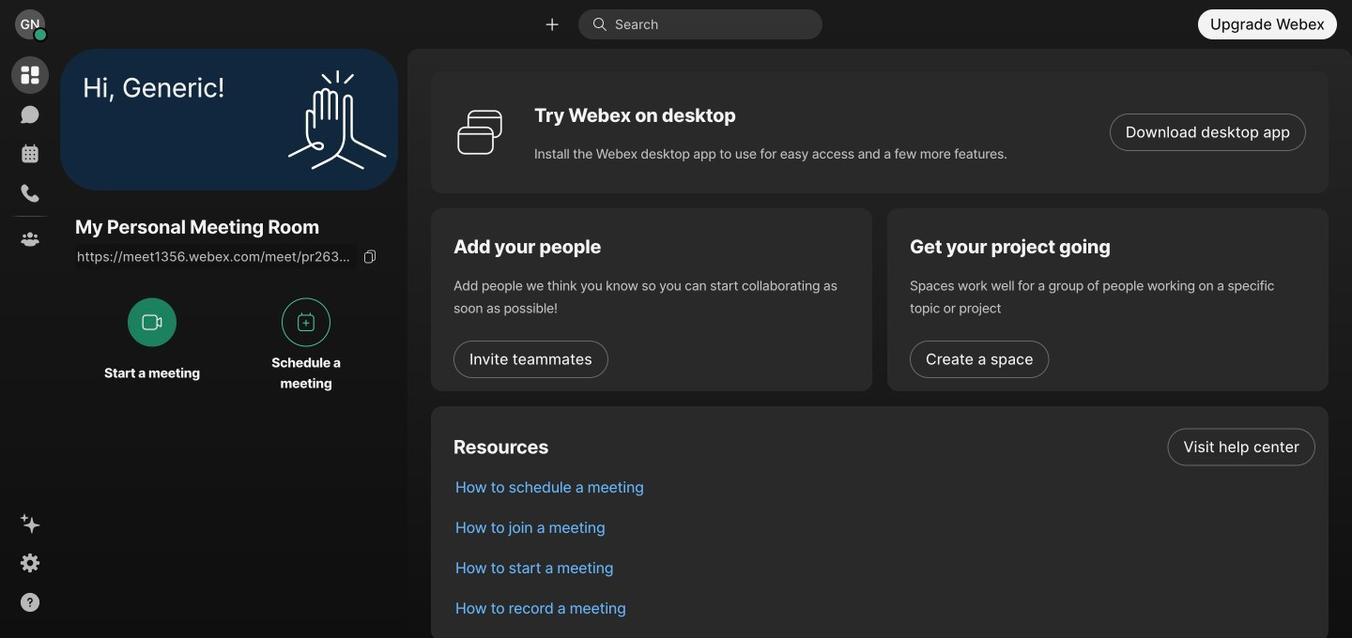 Task type: locate. For each thing, give the bounding box(es) containing it.
5 list item from the top
[[440, 589, 1329, 629]]

2 list item from the top
[[440, 468, 1329, 508]]

two hands high fiving image
[[281, 63, 393, 176]]

list item
[[440, 427, 1329, 468], [440, 468, 1329, 508], [440, 508, 1329, 548], [440, 548, 1329, 589], [440, 589, 1329, 629]]

navigation
[[0, 49, 60, 638]]

None text field
[[75, 243, 357, 270]]



Task type: vqa. For each thing, say whether or not it's contained in the screenshot.
Devices tab
no



Task type: describe. For each thing, give the bounding box(es) containing it.
1 list item from the top
[[440, 427, 1329, 468]]

4 list item from the top
[[440, 548, 1329, 589]]

3 list item from the top
[[440, 508, 1329, 548]]

webex tab list
[[11, 56, 49, 258]]



